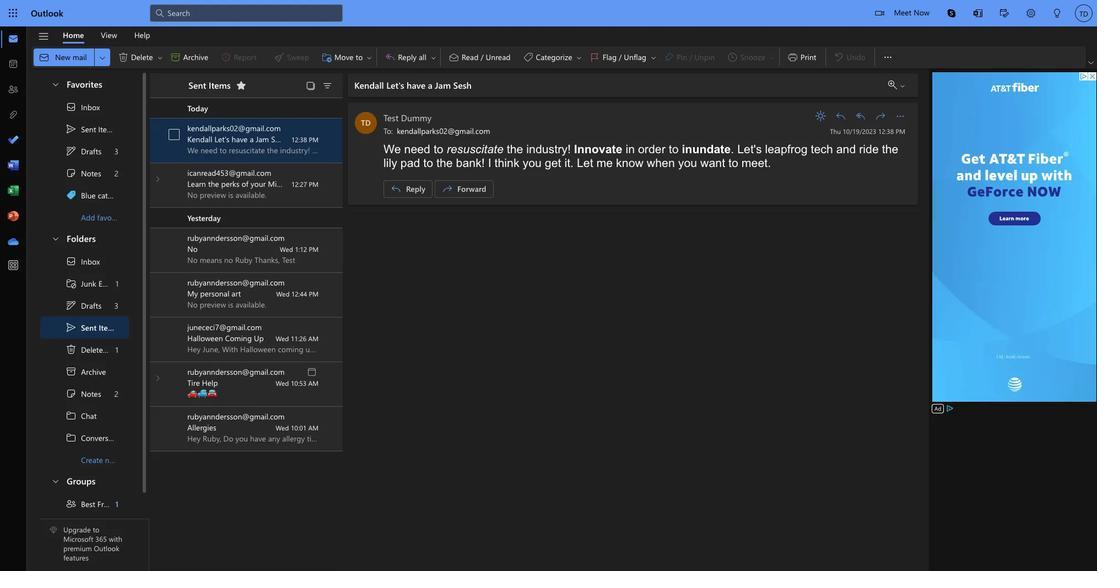 Task type: locate. For each thing, give the bounding box(es) containing it.
application
[[0, 0, 1097, 571]]

1 vertical spatial 
[[442, 184, 453, 195]]

0 vertical spatial archive
[[183, 52, 208, 62]]

1 inbox from the top
[[81, 102, 100, 112]]

1 horizontal spatial 
[[855, 111, 866, 122]]

let's up meet.
[[738, 143, 762, 156]]

0 vertical spatial  drafts
[[66, 146, 101, 157]]

files image
[[8, 110, 19, 121]]

 notes
[[66, 168, 101, 179], [66, 388, 101, 399]]

1 3 from the top
[[114, 146, 119, 156]]

halloween
[[187, 333, 223, 343]]

 button
[[1086, 57, 1096, 68]]

.
[[731, 143, 734, 156]]

1 select a conversation checkbox from the top
[[165, 126, 187, 143]]

select a conversation checkbox for learn the perks of your microsoft account
[[165, 170, 187, 188]]

1 vertical spatial 1
[[115, 344, 119, 355]]

 left all
[[385, 52, 396, 63]]

/ right flag
[[619, 52, 622, 62]]

0 vertical spatial 
[[66, 410, 77, 421]]

1 horizontal spatial /
[[619, 52, 622, 62]]

 right move
[[366, 54, 373, 61]]

 inside button
[[875, 111, 886, 122]]

0 vertical spatial drafts
[[81, 146, 101, 156]]

1 preview from the top
[[200, 190, 226, 200]]

to up the when
[[669, 143, 679, 156]]

sesh down 
[[453, 79, 472, 91]]

perks
[[221, 179, 240, 189]]

0 vertical spatial 
[[153, 175, 162, 184]]

3 inside favorites tree
[[114, 146, 119, 156]]

kendall down  move to  on the left
[[354, 79, 384, 91]]

notes
[[81, 168, 101, 178], [81, 388, 101, 399]]

 button
[[892, 107, 909, 125]]

tire help
[[187, 378, 218, 388]]

1 horizontal spatial kendallparks02@gmail.com
[[397, 126, 490, 136]]

 up 
[[66, 146, 77, 157]]

2  from the top
[[66, 322, 77, 333]]

0 vertical spatial 3
[[114, 146, 119, 156]]

0 horizontal spatial sesh
[[271, 134, 287, 144]]


[[1000, 9, 1009, 18]]

no for no
[[187, 255, 198, 265]]

no preview is available. for perks
[[187, 190, 267, 200]]

1  tree item from the top
[[40, 118, 129, 140]]

application containing we need to
[[0, 0, 1097, 571]]

1 horizontal spatial help
[[202, 378, 218, 388]]

1 right deleted
[[115, 344, 119, 355]]

 tree item
[[40, 162, 129, 184], [40, 383, 129, 405]]

items inside sent items 
[[209, 79, 231, 91]]


[[1089, 60, 1094, 66]]

1 no from the top
[[187, 190, 198, 200]]

/ inside  read / unread
[[481, 52, 484, 62]]

1 no preview is available. from the top
[[187, 190, 267, 200]]

0 vertical spatial  notes
[[66, 168, 101, 179]]

 drafts down  tree item
[[66, 300, 101, 311]]

2 select a conversation checkbox from the top
[[165, 235, 187, 253]]

kendallparks02@gmail.com down the dummy at the left top of page
[[397, 126, 490, 136]]

 tree item down  tree item
[[40, 405, 129, 427]]

 button inside the tags group
[[649, 49, 658, 66]]

excel image
[[8, 186, 19, 197]]

kendall let's have a jam sesh
[[354, 79, 472, 91]]

tree
[[40, 250, 141, 471]]

 right  button
[[895, 111, 906, 122]]

let's inside . let's leapfrog tech and ride the lily pad to the bank! i think you get it. let me know when you want to meet.
[[738, 143, 762, 156]]

no means no ruby thanks, test
[[187, 255, 295, 265]]

none text field containing to:
[[384, 126, 822, 136]]

3  button from the top
[[46, 471, 64, 491]]

3 rubyanndersson@gmail.com from the top
[[187, 367, 285, 377]]

in
[[626, 143, 635, 156]]

reply left all
[[398, 52, 417, 62]]

to do image
[[8, 135, 19, 146]]

test up to:
[[384, 112, 399, 123]]

it.
[[565, 157, 574, 170]]

outlook
[[31, 7, 63, 19], [94, 544, 119, 553]]

0 vertical spatial  button
[[46, 74, 64, 94]]

 for 
[[66, 101, 77, 112]]


[[170, 52, 181, 63], [66, 366, 77, 377]]

 tree item down junk
[[40, 294, 129, 316]]

0 vertical spatial 
[[118, 52, 129, 63]]

1  from the top
[[153, 175, 162, 184]]

1 inside the  junk email 1
[[116, 278, 119, 289]]

personal
[[200, 288, 229, 299]]

 button inside 'move & delete' group
[[95, 49, 110, 66]]

help up 🚗🚙🚘
[[202, 378, 218, 388]]

 button
[[232, 77, 250, 94]]

my personal art
[[187, 288, 241, 299]]

 tree item up  tree item
[[40, 140, 129, 162]]

a
[[428, 79, 433, 91], [250, 134, 254, 144]]

1 drafts from the top
[[81, 146, 101, 156]]

 button left folders
[[46, 228, 64, 249]]

2 preview from the top
[[200, 299, 226, 310]]

2  drafts from the top
[[66, 300, 101, 311]]

 tree item up deleted
[[40, 316, 129, 338]]

drafts for 
[[81, 300, 101, 311]]

2  button from the top
[[153, 374, 162, 383]]

 right delete
[[170, 52, 181, 63]]

2 vertical spatial select a conversation checkbox
[[165, 369, 187, 387]]

 drafts for 
[[66, 300, 101, 311]]

microsoft inside the 'message list' list box
[[268, 179, 300, 189]]

 button inside 'move & delete' group
[[156, 49, 165, 66]]

drafts inside tree
[[81, 300, 101, 311]]

1  button from the top
[[153, 175, 162, 184]]

 up thu 10/19/2023 12:38 pm
[[875, 111, 886, 122]]

inbox inside favorites tree
[[81, 102, 100, 112]]

 for  reply all 
[[385, 52, 396, 63]]

 right mail
[[98, 53, 107, 62]]

to inside upgrade to microsoft 365 with premium outlook features
[[93, 525, 99, 534]]

0 horizontal spatial let's
[[214, 134, 230, 144]]

3
[[114, 146, 119, 156], [114, 300, 119, 311]]


[[306, 81, 316, 91]]

let's for kendall let's have a jam sesh
[[386, 79, 404, 91]]

2 no preview is available. from the top
[[187, 299, 267, 310]]

kendallparks02@gmail.com down today heading
[[187, 123, 281, 133]]

a down  reply all 
[[428, 79, 433, 91]]

print
[[801, 52, 817, 62]]

2  button from the top
[[46, 228, 64, 249]]

0 vertical spatial  tree item
[[40, 118, 129, 140]]

wed left 10:01
[[276, 423, 289, 432]]

3 no from the top
[[187, 255, 198, 265]]

wed for 🚗🚙🚘
[[276, 379, 289, 387]]

 sent items
[[66, 123, 117, 134], [66, 322, 118, 333]]

10:53
[[291, 379, 307, 387]]

 button for favorites
[[46, 74, 64, 94]]

0 horizontal spatial have
[[232, 134, 248, 144]]

1 select a conversation checkbox from the top
[[165, 170, 187, 188]]

1 vertical spatial a
[[250, 134, 254, 144]]

items inside the  deleted items
[[110, 344, 128, 355]]

0 vertical spatial is
[[228, 190, 233, 200]]

2 up category
[[114, 168, 119, 178]]

outlook up 
[[31, 7, 63, 19]]

0 horizontal spatial test
[[282, 255, 295, 265]]

email message element
[[348, 103, 918, 205]]

 inside  reply all 
[[385, 52, 396, 63]]

select a conversation checkbox for allergies
[[165, 414, 187, 432]]

1  button from the top
[[46, 74, 64, 94]]

help
[[134, 29, 150, 40], [202, 378, 218, 388]]

0 vertical spatial inbox
[[81, 102, 100, 112]]

up
[[254, 333, 264, 343]]

3 down email on the left
[[114, 300, 119, 311]]

Select a conversation checkbox
[[165, 170, 187, 188], [165, 280, 187, 298], [165, 369, 187, 387]]

rubyanndersson@gmail.com down yesterday heading at the left top of the page
[[187, 233, 285, 243]]

1 for folders
[[115, 499, 119, 509]]

1 vertical spatial 
[[66, 388, 77, 399]]

0 vertical spatial 1
[[116, 278, 119, 289]]

 button
[[877, 46, 899, 68]]

 archive inside  tree item
[[66, 366, 106, 377]]

1  from the top
[[66, 123, 77, 134]]

2 vertical spatial  button
[[46, 471, 64, 491]]

let's for . let's leapfrog tech and ride the lily pad to the bank! i think you get it. let me know when you want to meet.
[[738, 143, 762, 156]]


[[590, 52, 601, 63]]

2
[[114, 168, 119, 178], [114, 388, 119, 399]]

available. down "art"
[[236, 299, 267, 310]]

 inbox inside favorites tree
[[66, 101, 100, 112]]

2  from the top
[[66, 388, 77, 399]]

drafts for 
[[81, 146, 101, 156]]

sesh down today heading
[[271, 134, 287, 144]]

tech
[[811, 143, 833, 156]]

0 vertical spatial 
[[836, 111, 847, 122]]

1 vertical spatial  drafts
[[66, 300, 101, 311]]

 inside tree
[[66, 256, 77, 267]]

1 vertical spatial 3
[[114, 300, 119, 311]]

test inside the 'message list' list box
[[282, 255, 295, 265]]

2  notes from the top
[[66, 388, 101, 399]]

2  from the top
[[66, 432, 77, 443]]

 inside  delete 
[[118, 52, 129, 63]]

1 horizontal spatial 
[[836, 111, 847, 122]]

 down favorites tree item
[[66, 101, 77, 112]]

0 horizontal spatial 
[[391, 184, 402, 195]]

inbox down favorites tree item
[[81, 102, 100, 112]]

3 select a conversation checkbox from the top
[[165, 369, 187, 387]]

 for 
[[66, 432, 77, 443]]

mail image
[[8, 34, 19, 45]]

available. for art
[[236, 299, 267, 310]]

jam inside kendallparks02@gmail.com kendall let's have a jam sesh 12:38 pm
[[256, 134, 269, 144]]

microsoft inside upgrade to microsoft 365 with premium outlook features
[[63, 534, 93, 544]]

1 horizontal spatial have
[[407, 79, 426, 91]]

0 vertical spatial reply
[[398, 52, 417, 62]]

archive down deleted
[[81, 366, 106, 377]]

tree containing 
[[40, 250, 141, 471]]

 for  dropdown button
[[883, 52, 894, 63]]

 tree item for 
[[40, 294, 129, 316]]

outlook inside upgrade to microsoft 365 with premium outlook features
[[94, 544, 119, 553]]

 inbox down favorites tree item
[[66, 101, 100, 112]]

1  inbox from the top
[[66, 101, 100, 112]]

to right move
[[356, 52, 363, 62]]

kendall
[[354, 79, 384, 91], [187, 134, 212, 144]]

2  from the top
[[153, 374, 162, 383]]

1 vertical spatial  tree item
[[40, 316, 129, 338]]

1  sent items from the top
[[66, 123, 117, 134]]

 left learn at the top left of the page
[[153, 175, 162, 184]]

more apps image
[[8, 260, 19, 271]]

upgrade
[[63, 525, 91, 534]]

sent inside favorites tree
[[81, 124, 96, 134]]

kendallparks02@gmail.com
[[187, 123, 281, 133], [397, 126, 490, 136]]

0 horizontal spatial 12:38
[[291, 135, 307, 144]]

1 up with
[[115, 499, 119, 509]]

0 horizontal spatial a
[[250, 134, 254, 144]]

am for rubyanndersson@gmail.com
[[308, 423, 319, 432]]

 archive down the  tree item at the left of page
[[66, 366, 106, 377]]

1  drafts from the top
[[66, 146, 101, 157]]

 for  deleted items
[[66, 344, 77, 355]]

 for  popup button
[[895, 111, 906, 122]]

groups tree item
[[40, 471, 129, 493]]


[[66, 278, 77, 289]]

1 vertical spatial sent
[[81, 124, 96, 134]]

4 select a conversation checkbox from the top
[[165, 414, 187, 432]]

favorite
[[97, 212, 123, 222]]

2 1 from the top
[[115, 344, 119, 355]]

 tree item
[[40, 96, 129, 118], [40, 250, 129, 272]]

 inside tree item
[[66, 344, 77, 355]]

1  tree item from the top
[[40, 140, 129, 162]]

notes up chat
[[81, 388, 101, 399]]

you left get on the top of the page
[[523, 157, 542, 170]]

 button for folders
[[46, 228, 64, 249]]

td button
[[355, 112, 377, 134]]

0 horizontal spatial 
[[66, 366, 77, 377]]

sent up today
[[189, 79, 206, 91]]

 inbox inside tree
[[66, 256, 100, 267]]

 for first  tree item from the bottom
[[66, 388, 77, 399]]

1 notes from the top
[[81, 168, 101, 178]]

1 horizontal spatial you
[[678, 157, 697, 170]]

test dummy
[[384, 112, 432, 123]]

sesh
[[453, 79, 472, 91], [271, 134, 287, 144]]

help up delete
[[134, 29, 150, 40]]

create
[[81, 454, 103, 465]]

dummy
[[401, 112, 432, 123]]

 for 
[[855, 111, 866, 122]]

1 vertical spatial am
[[308, 379, 319, 387]]

12:38 inside kendallparks02@gmail.com kendall let's have a jam sesh 12:38 pm
[[291, 135, 307, 144]]

meet now
[[894, 7, 930, 18]]

0 vertical spatial 
[[66, 168, 77, 179]]

1 2 from the top
[[114, 168, 119, 178]]

no down learn at the top left of the page
[[187, 190, 198, 200]]

have inside kendallparks02@gmail.com kendall let's have a jam sesh 12:38 pm
[[232, 134, 248, 144]]

you
[[523, 157, 542, 170], [678, 157, 697, 170]]

4 rubyanndersson@gmail.com from the top
[[187, 411, 285, 422]]

select a conversation checkbox down my
[[165, 325, 187, 342]]

2 rubyanndersson@gmail.com from the top
[[187, 277, 285, 288]]

 for 
[[66, 146, 77, 157]]

is down perks
[[228, 190, 233, 200]]

0 vertical spatial  inbox
[[66, 101, 100, 112]]

 button for 
[[156, 49, 165, 66]]

reply for 
[[398, 52, 417, 62]]

 deleted items
[[66, 344, 128, 355]]

onedrive image
[[8, 236, 19, 247]]

am right 11:26
[[308, 334, 319, 343]]

None text field
[[384, 126, 822, 136]]

1 horizontal spatial archive
[[183, 52, 208, 62]]

1 vertical spatial have
[[232, 134, 248, 144]]

0 horizontal spatial 
[[883, 52, 894, 63]]

icanread453@gmail.com
[[187, 168, 271, 178]]

a inside kendallparks02@gmail.com kendall let's have a jam sesh 12:38 pm
[[250, 134, 254, 144]]

select a conversation checkbox down the yesterday
[[165, 235, 187, 253]]

leapfrog
[[765, 143, 808, 156]]

 tree item
[[40, 118, 129, 140], [40, 316, 129, 338]]


[[875, 111, 886, 122], [442, 184, 453, 195]]

ride
[[859, 143, 879, 156]]

1 vertical spatial archive
[[81, 366, 106, 377]]

0 vertical spatial have
[[407, 79, 426, 91]]

1 horizontal spatial outlook
[[94, 544, 119, 553]]

tags group
[[443, 46, 777, 68]]

1 horizontal spatial  button
[[429, 49, 438, 66]]

3 am from the top
[[308, 423, 319, 432]]

thu 10/19/2023 12:38 pm
[[830, 127, 906, 136]]

1 inside the  tree item
[[115, 344, 119, 355]]

3 up category
[[114, 146, 119, 156]]

1 vertical spatial 
[[66, 432, 77, 443]]

2  from the top
[[66, 300, 77, 311]]

innovate
[[574, 143, 623, 156]]

0 vertical spatial  tree item
[[40, 162, 129, 184]]

 button inside favorites tree item
[[46, 74, 64, 94]]

items left 
[[209, 79, 231, 91]]

/ inside " flag / unflag "
[[619, 52, 622, 62]]

favorites tree item
[[40, 74, 129, 96]]

 drafts inside favorites tree
[[66, 146, 101, 157]]

Search for email, meetings, files and more. field
[[166, 7, 336, 18]]

drafts up blue
[[81, 146, 101, 156]]

Select a conversation checkbox
[[165, 126, 187, 143], [165, 235, 187, 253], [165, 325, 187, 342], [165, 414, 187, 432]]

 tree item down favorites tree item
[[40, 118, 129, 140]]

let's down  reply all 
[[386, 79, 404, 91]]

wed left 10:53
[[276, 379, 289, 387]]

0 vertical spatial outlook
[[31, 7, 63, 19]]

1 available. from the top
[[236, 190, 267, 200]]

 tree item
[[40, 405, 129, 427], [40, 427, 129, 449]]

0 horizontal spatial  button
[[156, 49, 165, 66]]


[[66, 410, 77, 421], [66, 432, 77, 443]]

rubyanndersson@gmail.com up allergies
[[187, 411, 285, 422]]

pm right 12:44
[[309, 289, 319, 298]]

0 vertical spatial microsoft
[[268, 179, 300, 189]]

test down wed 1:12 pm
[[282, 255, 295, 265]]

2 is from the top
[[228, 299, 233, 310]]

 inside groups tree item
[[51, 476, 60, 485]]

1 vertical spatial 2
[[114, 388, 119, 399]]

1  button from the left
[[156, 49, 165, 66]]

test inside email message element
[[384, 112, 399, 123]]

1 vertical spatial test
[[282, 255, 295, 265]]

 inside popup button
[[895, 111, 906, 122]]

 up the  tree item at the left of page
[[66, 322, 77, 333]]

1  tree item from the top
[[40, 162, 129, 184]]

1  tree item from the top
[[40, 96, 129, 118]]

 button for 
[[649, 49, 658, 66]]

reply inside  reply
[[406, 184, 426, 194]]

to
[[356, 52, 363, 62], [434, 143, 444, 156], [669, 143, 679, 156], [423, 157, 433, 170], [729, 157, 738, 170], [93, 525, 99, 534]]

2 down  tree item
[[114, 388, 119, 399]]

0 vertical spatial help
[[134, 29, 150, 40]]

0 horizontal spatial 
[[442, 184, 453, 195]]

1 vertical spatial  tree item
[[40, 383, 129, 405]]

 inbox for 
[[66, 256, 100, 267]]

0 vertical spatial 
[[875, 111, 886, 122]]

0 vertical spatial  archive
[[170, 52, 208, 63]]

 tree item down  chat
[[40, 427, 129, 449]]

1  button from the left
[[95, 49, 110, 66]]

 right delete
[[157, 54, 163, 61]]

1 / from the left
[[481, 52, 484, 62]]

3 select a conversation checkbox from the top
[[165, 325, 187, 342]]

0 vertical spatial 
[[66, 146, 77, 157]]

2  tree item from the top
[[40, 250, 129, 272]]

2 inbox from the top
[[81, 256, 100, 266]]

 inside favorites tree
[[66, 168, 77, 179]]

 notes up  tree item
[[66, 168, 101, 179]]


[[974, 9, 983, 18]]

2  button from the left
[[429, 49, 438, 66]]

1 vertical spatial  tree item
[[40, 250, 129, 272]]

1 vertical spatial drafts
[[81, 300, 101, 311]]

 inside tree
[[66, 388, 77, 399]]

1 vertical spatial jam
[[256, 134, 269, 144]]

2  tree item from the top
[[40, 294, 129, 316]]

0 horizontal spatial kendall
[[187, 134, 212, 144]]

reply down pad at top
[[406, 184, 426, 194]]

 button left tire
[[153, 374, 162, 383]]

1 vertical spatial help
[[202, 378, 218, 388]]

0 vertical spatial jam
[[435, 79, 451, 91]]

 inside dropdown button
[[883, 52, 894, 63]]

 sent items inside favorites tree
[[66, 123, 117, 134]]

no down my
[[187, 299, 198, 310]]

1 rubyanndersson@gmail.com from the top
[[187, 233, 285, 243]]

1 vertical spatial inbox
[[81, 256, 100, 266]]

0 vertical spatial sent
[[189, 79, 206, 91]]

 button inside folders tree item
[[46, 228, 64, 249]]

12:27
[[291, 180, 307, 189]]

2 select a conversation checkbox from the top
[[165, 280, 187, 298]]

no preview is available. down perks
[[187, 190, 267, 200]]

rubyanndersson@gmail.com for allergies
[[187, 411, 285, 422]]

1 vertical spatial  button
[[153, 374, 162, 383]]

1  from the top
[[66, 410, 77, 421]]

yesterday heading
[[150, 208, 343, 228]]

help inside "button"
[[134, 29, 150, 40]]

outlook banner
[[0, 0, 1097, 28]]

left-rail-appbar navigation
[[2, 26, 24, 255]]

jam down today heading
[[256, 134, 269, 144]]

 button
[[303, 78, 319, 93]]

 inside button
[[836, 111, 847, 122]]

 tree item
[[40, 140, 129, 162], [40, 294, 129, 316]]

tire
[[187, 378, 200, 388]]

 inside favorites tree
[[66, 146, 77, 157]]

2  inbox from the top
[[66, 256, 100, 267]]

1 vertical spatial  sent items
[[66, 322, 118, 333]]

 down favorites tree item
[[66, 123, 77, 134]]

0 horizontal spatial outlook
[[31, 7, 63, 19]]

1 vertical spatial kendall
[[187, 134, 212, 144]]

2  button from the left
[[649, 49, 658, 66]]

 button for 
[[429, 49, 438, 66]]

select a conversation checkbox for no
[[165, 235, 187, 253]]


[[306, 367, 317, 378]]

1 vertical spatial available.
[[236, 299, 267, 310]]

0 vertical spatial 
[[385, 52, 396, 63]]

coming
[[225, 333, 252, 343]]

2 available. from the top
[[236, 299, 267, 310]]

you down inundate
[[678, 157, 697, 170]]

know
[[616, 157, 644, 170]]

1  notes from the top
[[66, 168, 101, 179]]

1 vertical spatial outlook
[[94, 544, 119, 553]]

1 vertical spatial microsoft
[[63, 534, 93, 544]]

2  tree item from the top
[[40, 316, 129, 338]]

 button
[[46, 74, 64, 94], [46, 228, 64, 249], [46, 471, 64, 491]]

drafts inside favorites tree
[[81, 146, 101, 156]]

 button right delete
[[156, 49, 165, 66]]

0 vertical spatial available.
[[236, 190, 267, 200]]

wed left 12:44
[[276, 289, 290, 298]]

1 inside  tree item
[[115, 499, 119, 509]]

1 vertical spatial  tree item
[[40, 294, 129, 316]]

1 horizontal spatial kendall
[[354, 79, 384, 91]]

2 3 from the top
[[114, 300, 119, 311]]

no preview is available. for art
[[187, 299, 267, 310]]

1 am from the top
[[308, 334, 319, 343]]

 button
[[33, 27, 55, 46]]

 for 
[[66, 300, 77, 311]]

 down the  tree item at the left of page
[[66, 366, 77, 377]]

sent up the  tree item at the left of page
[[81, 322, 97, 333]]

 archive up the sent items heading
[[170, 52, 208, 63]]

 button inside groups tree item
[[46, 471, 64, 491]]

drafts
[[81, 146, 101, 156], [81, 300, 101, 311]]

1 vertical spatial no preview is available.
[[187, 299, 267, 310]]

home button
[[55, 26, 92, 44]]

allergies
[[187, 422, 216, 433]]

reply inside  reply all 
[[398, 52, 417, 62]]

wed left '1:12'
[[280, 245, 293, 254]]

microsoft up the features
[[63, 534, 93, 544]]

 right unflag
[[650, 54, 657, 61]]

tab list
[[55, 26, 159, 44]]

1 horizontal spatial 
[[118, 52, 129, 63]]

favorites tree
[[40, 69, 129, 228]]

available. for perks
[[236, 190, 267, 200]]

 for  delete 
[[118, 52, 129, 63]]

 for  reply
[[391, 184, 402, 195]]

kendall right select a conversation icon
[[187, 134, 212, 144]]

with
[[109, 534, 122, 544]]

0 horizontal spatial /
[[481, 52, 484, 62]]

 down 
[[66, 300, 77, 311]]

have down  reply all 
[[407, 79, 426, 91]]

1 horizontal spatial sesh
[[453, 79, 472, 91]]

wed 10:53 am
[[276, 379, 319, 387]]

2 you from the left
[[678, 157, 697, 170]]

select a conversation checkbox up 🚗🚙🚘
[[165, 369, 187, 387]]

1 1 from the top
[[116, 278, 119, 289]]

pm inside kendallparks02@gmail.com kendall let's have a jam sesh 12:38 pm
[[309, 135, 319, 144]]

1 vertical spatial select a conversation checkbox
[[165, 280, 187, 298]]


[[889, 80, 897, 89]]

 drafts inside tree
[[66, 300, 101, 311]]

1 vertical spatial notes
[[81, 388, 101, 399]]

 inside favorites tree
[[66, 123, 77, 134]]

kendallparks02@gmail.com inside email message element
[[397, 126, 490, 136]]

 sent items up deleted
[[66, 322, 118, 333]]

1  from the top
[[66, 146, 77, 157]]

1  from the top
[[66, 168, 77, 179]]


[[66, 146, 77, 157], [66, 300, 77, 311]]

1 horizontal spatial  button
[[649, 49, 658, 66]]

1 vertical spatial 
[[66, 322, 77, 333]]

preview down my personal art
[[200, 299, 226, 310]]


[[1027, 9, 1036, 18]]

td image
[[1075, 4, 1093, 22]]

0 horizontal spatial  button
[[95, 49, 110, 66]]

 button right all
[[429, 49, 438, 66]]

0 vertical spatial  tree item
[[40, 96, 129, 118]]

2 drafts from the top
[[81, 300, 101, 311]]

0 vertical spatial kendall
[[354, 79, 384, 91]]

 left tire
[[153, 374, 162, 383]]

 for tire help
[[153, 374, 162, 383]]

outlook inside outlook banner
[[31, 7, 63, 19]]

no down the yesterday
[[187, 244, 198, 254]]

 inside button
[[855, 111, 866, 122]]

 drafts up  tree item
[[66, 146, 101, 157]]

1 vertical spatial reply
[[406, 184, 426, 194]]

2 notes from the top
[[81, 388, 101, 399]]

4 no from the top
[[187, 299, 198, 310]]

3 1 from the top
[[115, 499, 119, 509]]

 for 
[[836, 111, 847, 122]]

inbox for 
[[81, 102, 100, 112]]

 button for groups
[[46, 471, 64, 491]]

 for first  tree item
[[66, 168, 77, 179]]

 inside  categorize 
[[576, 54, 582, 61]]

help button
[[126, 26, 158, 44]]

 up 
[[883, 52, 894, 63]]

 search field
[[150, 0, 343, 25]]

2  sent items from the top
[[66, 322, 118, 333]]

yesterday
[[187, 212, 221, 223]]

12:38 down  button
[[878, 127, 894, 136]]

 button
[[153, 175, 162, 184], [153, 374, 162, 383]]

 inside favorites tree
[[66, 101, 77, 112]]

no
[[224, 255, 233, 265]]

blue
[[81, 190, 96, 200]]

 inside  tree item
[[66, 366, 77, 377]]

0 horizontal spatial 
[[66, 344, 77, 355]]

 button left learn at the top left of the page
[[153, 175, 162, 184]]

to inside  move to 
[[356, 52, 363, 62]]

wed for no means no ruby thanks, test
[[280, 245, 293, 254]]

 down  new mail
[[51, 80, 60, 88]]

1 horizontal spatial test
[[384, 112, 399, 123]]

1 is from the top
[[228, 190, 233, 200]]

2 / from the left
[[619, 52, 622, 62]]

 left folders
[[51, 234, 60, 243]]

 left chat
[[66, 410, 77, 421]]

0 horizontal spatial you
[[523, 157, 542, 170]]

1 vertical spatial 
[[66, 344, 77, 355]]

order
[[638, 143, 666, 156]]

deleted
[[81, 344, 108, 355]]

2 vertical spatial am
[[308, 423, 319, 432]]

resuscitate
[[447, 143, 504, 156]]

have down today heading
[[232, 134, 248, 144]]

is down "art"
[[228, 299, 233, 310]]

 left groups
[[51, 476, 60, 485]]



Task type: vqa. For each thing, say whether or not it's contained in the screenshot.
the bottommost domains
no



Task type: describe. For each thing, give the bounding box(es) containing it.
categorize
[[536, 52, 572, 62]]

tab list containing home
[[55, 26, 159, 44]]

 sent items for 1st  tree item from the top
[[66, 123, 117, 134]]

11:26
[[291, 334, 307, 343]]

/ for 
[[481, 52, 484, 62]]

 junk email 1
[[66, 278, 119, 289]]

powerpoint image
[[8, 211, 19, 222]]

wed 12:44 pm
[[276, 289, 319, 298]]

 archive inside 'move & delete' group
[[170, 52, 208, 63]]

 inbox for 
[[66, 101, 100, 112]]


[[876, 9, 884, 18]]

no for my personal art
[[187, 299, 198, 310]]

pm inside email message element
[[896, 127, 906, 136]]

my
[[187, 288, 198, 299]]

 print
[[788, 52, 817, 63]]

 for 
[[66, 256, 77, 267]]


[[66, 498, 77, 509]]

 sent items for first  tree item from the bottom of the page
[[66, 322, 118, 333]]

premium
[[63, 544, 92, 553]]

 flag / unflag 
[[590, 52, 657, 63]]

when
[[647, 157, 675, 170]]

inbox for 
[[81, 256, 100, 266]]

 button
[[832, 107, 850, 125]]

2  tree item from the top
[[40, 383, 129, 405]]

premium features image
[[50, 527, 57, 534]]

0 vertical spatial sesh
[[453, 79, 472, 91]]

 tree item
[[40, 338, 129, 360]]

 tree item
[[40, 493, 129, 515]]

12:27 pm
[[291, 180, 319, 189]]

3 for 
[[114, 300, 119, 311]]

sent items heading
[[174, 73, 250, 98]]

1 for junk email
[[115, 344, 119, 355]]

to down to: kendallparks02@gmail.com
[[434, 143, 444, 156]]

calendar image
[[8, 59, 19, 70]]

the inside list box
[[208, 179, 219, 189]]

pm right 12:27
[[309, 180, 319, 189]]

select a conversation checkbox for halloween coming up
[[165, 325, 187, 342]]

kendall inside kendallparks02@gmail.com kendall let's have a jam sesh 12:38 pm
[[187, 134, 212, 144]]

the up the think
[[507, 143, 523, 156]]

chat
[[81, 410, 97, 421]]

now
[[914, 7, 930, 18]]


[[1053, 9, 1062, 18]]

 inside  move to 
[[366, 54, 373, 61]]

your
[[251, 179, 266, 189]]

2 inside favorites tree
[[114, 168, 119, 178]]

 button for tire help
[[153, 374, 162, 383]]

1  tree item from the top
[[40, 405, 129, 427]]

select a conversation checkbox for tire help
[[165, 369, 187, 387]]

 button
[[992, 0, 1018, 28]]

 inside folders tree item
[[51, 234, 60, 243]]

message list list box
[[150, 98, 343, 570]]

 button
[[319, 78, 336, 93]]

 button for learn the perks of your microsoft account
[[153, 175, 162, 184]]

2  tree item from the top
[[40, 427, 129, 449]]

view button
[[93, 26, 125, 44]]

 for learn the perks of your microsoft account
[[153, 175, 162, 184]]

me
[[597, 157, 613, 170]]

flag
[[603, 52, 617, 62]]

10:01
[[291, 423, 307, 432]]

 inside button
[[816, 111, 827, 122]]

thanks,
[[255, 255, 280, 265]]

items inside favorites tree
[[98, 124, 117, 134]]

 tree item
[[40, 272, 129, 294]]

1 horizontal spatial jam
[[435, 79, 451, 91]]

 notes inside favorites tree
[[66, 168, 101, 179]]


[[947, 9, 956, 18]]

 inside favorites tree item
[[51, 80, 60, 88]]

test dummy button
[[384, 112, 432, 123]]

sesh inside kendallparks02@gmail.com kendall let's have a jam sesh 12:38 pm
[[271, 134, 287, 144]]

 blue category
[[66, 190, 128, 201]]

notes inside favorites tree
[[81, 168, 101, 178]]

 delete 
[[118, 52, 163, 63]]

reply for 
[[406, 184, 426, 194]]

 tree item for 
[[40, 96, 129, 118]]

message list section
[[150, 71, 343, 570]]

2 no from the top
[[187, 244, 198, 254]]

folders tree item
[[40, 228, 129, 250]]

 forward
[[442, 184, 486, 195]]

kendallparks02@gmail.com button
[[397, 126, 490, 136]]

sent inside sent items 
[[189, 79, 206, 91]]

art
[[232, 288, 241, 299]]

 tree item
[[40, 360, 129, 383]]

features
[[63, 553, 89, 562]]

 inside  reply all 
[[430, 54, 437, 61]]

 tree item for 
[[40, 140, 129, 162]]

wed left 11:26
[[276, 334, 289, 343]]

none text field inside email message element
[[384, 126, 822, 136]]

email
[[98, 278, 117, 289]]

unflag
[[624, 52, 647, 62]]

let's inside kendallparks02@gmail.com kendall let's have a jam sesh 12:38 pm
[[214, 134, 230, 144]]

to down need
[[423, 157, 433, 170]]

move & delete group
[[34, 46, 374, 68]]

wed for no preview is available.
[[276, 289, 290, 298]]

test dummy image
[[355, 112, 377, 134]]

am for junececi7@gmail.com
[[308, 334, 319, 343]]

2 am from the top
[[308, 379, 319, 387]]

upgrade to microsoft 365 with premium outlook features
[[63, 525, 122, 562]]

word image
[[8, 160, 19, 171]]

create new folder
[[81, 454, 141, 465]]

move
[[335, 52, 354, 62]]

read
[[462, 52, 479, 62]]

 inside 'move & delete' group
[[170, 52, 181, 63]]

3 for 
[[114, 146, 119, 156]]

the left bank!
[[437, 157, 453, 170]]

view
[[101, 29, 117, 40]]

/ for 
[[619, 52, 622, 62]]

industry!
[[527, 143, 571, 156]]


[[321, 52, 332, 63]]

is for perks
[[228, 190, 233, 200]]

 move to 
[[321, 52, 373, 63]]

 tree item
[[40, 184, 129, 206]]

unread
[[486, 52, 511, 62]]

 drafts for 
[[66, 146, 101, 157]]

rubyanndersson@gmail.com for my personal art
[[187, 277, 285, 288]]

people image
[[8, 84, 19, 95]]

 button
[[1044, 0, 1071, 28]]

 reply
[[391, 184, 426, 195]]

is for art
[[228, 299, 233, 310]]

items up the  deleted items
[[99, 322, 118, 333]]

to: kendallparks02@gmail.com
[[384, 126, 490, 136]]

rubyanndersson@gmail.com for no
[[187, 233, 285, 243]]

i
[[488, 157, 491, 170]]

learn the perks of your microsoft account
[[187, 179, 329, 189]]

 button for 
[[95, 49, 110, 66]]

create new folder tree item
[[40, 449, 141, 471]]

today heading
[[150, 98, 343, 119]]

new
[[55, 52, 71, 62]]

sent inside tree
[[81, 322, 97, 333]]

preview for personal
[[200, 299, 226, 310]]

12:38 inside email message element
[[878, 127, 894, 136]]

pm right '1:12'
[[309, 245, 319, 254]]

mail
[[73, 52, 87, 62]]

folders
[[67, 233, 96, 244]]

delete
[[131, 52, 153, 62]]

 inside  delete 
[[157, 54, 163, 61]]

junececi7@gmail.com
[[187, 322, 262, 332]]

2 2 from the top
[[114, 388, 119, 399]]

to down .
[[729, 157, 738, 170]]

no for learn the perks of your microsoft account
[[187, 190, 198, 200]]

we
[[384, 143, 401, 156]]

🚗🚙🚘
[[187, 389, 217, 399]]

 for  chat
[[66, 410, 77, 421]]

pad
[[401, 157, 420, 170]]

groups
[[67, 475, 96, 487]]

1 horizontal spatial a
[[428, 79, 433, 91]]

category
[[98, 190, 128, 200]]

 button
[[852, 107, 870, 125]]

 inside " flag / unflag "
[[650, 54, 657, 61]]

preview for the
[[200, 190, 226, 200]]

 notes inside tree
[[66, 388, 101, 399]]

 button
[[965, 0, 992, 28]]

halloween coming up
[[187, 333, 264, 343]]

means
[[200, 255, 222, 265]]

add
[[81, 212, 95, 222]]


[[449, 52, 460, 63]]

help inside the 'message list' list box
[[202, 378, 218, 388]]

12:44
[[291, 289, 307, 298]]

think
[[495, 157, 520, 170]]

kendallparks02@gmail.com inside kendallparks02@gmail.com kendall let's have a jam sesh 12:38 pm
[[187, 123, 281, 133]]

365
[[95, 534, 107, 544]]

archive inside  tree item
[[81, 366, 106, 377]]

select a conversation checkbox for kendall let's have a jam sesh
[[165, 126, 187, 143]]

archive inside 'move & delete' group
[[183, 52, 208, 62]]

set your advertising preferences image
[[946, 404, 955, 413]]

1 you from the left
[[523, 157, 542, 170]]

and
[[837, 143, 856, 156]]

select a conversation image
[[169, 129, 180, 140]]

folder
[[121, 454, 141, 465]]

meet
[[894, 7, 912, 18]]

 inside " "
[[900, 83, 906, 89]]

 tree item for 
[[40, 250, 129, 272]]

to:
[[384, 126, 393, 136]]

 for 
[[875, 111, 886, 122]]

the right ride
[[882, 143, 899, 156]]

 for  forward
[[442, 184, 453, 195]]

 button
[[872, 107, 890, 125]]

wed 1:12 pm
[[280, 245, 319, 254]]

add favorite tree item
[[40, 206, 129, 228]]


[[788, 52, 799, 63]]

 categorize 
[[523, 52, 582, 63]]

 reply all 
[[385, 52, 437, 63]]

bank!
[[456, 157, 485, 170]]



